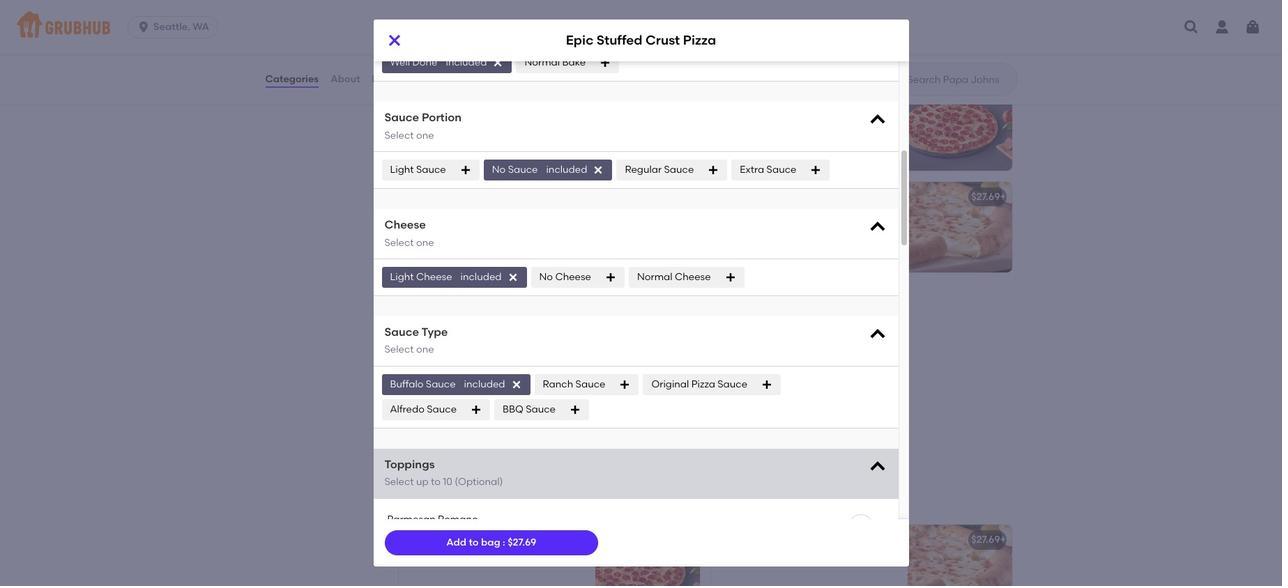 Task type: describe. For each thing, give the bounding box(es) containing it.
normal for normal cheese
[[638, 271, 673, 283]]

0 vertical spatial shaq-a-roni pizza image
[[908, 80, 1013, 171]]

ranch sauce
[[543, 378, 606, 390]]

selection
[[466, 493, 535, 510]]

toppings
[[385, 458, 435, 471]]

0 vertical spatial epic stuffed crust pizza image
[[908, 182, 1013, 273]]

sauce for alfredo sauce
[[427, 404, 457, 415]]

(optional)
[[455, 477, 503, 488]]

roni inside shaq-a-roni pizza button
[[447, 535, 468, 546]]

0 horizontal spatial stuffed
[[429, 387, 464, 399]]

one inside cheese select one
[[416, 237, 434, 249]]

done
[[413, 57, 438, 68]]

toppings select up to 10 (optional)
[[385, 458, 503, 488]]

0 vertical spatial $27.69 +
[[972, 191, 1007, 203]]

about
[[331, 73, 360, 85]]

romano
[[438, 514, 478, 526]]

normal cheese
[[638, 271, 711, 283]]

light cheese
[[390, 271, 452, 283]]

super hawaiian pizza
[[407, 89, 511, 101]]

buffalo sauce
[[390, 378, 456, 390]]

no sauce
[[492, 164, 538, 176]]

sauce for buffalo sauce
[[426, 378, 456, 390]]

sellers
[[432, 332, 480, 350]]

well
[[390, 57, 410, 68]]

shaq-a-roni pizza for the topmost shaq-a-roni pizza "image"
[[720, 89, 808, 101]]

alfredo
[[390, 404, 425, 415]]

select one
[[385, 22, 434, 34]]

seattle, wa button
[[128, 16, 224, 38]]

2 vertical spatial shaq-a-roni pizza image
[[595, 526, 700, 587]]

+ for shaq-a-roni pizza
[[1001, 89, 1007, 101]]

normal bake
[[525, 57, 586, 68]]

0 vertical spatial epic stuffed crust pizza
[[566, 32, 717, 48]]

select inside cheese select one
[[385, 237, 414, 249]]

bake
[[563, 57, 586, 68]]

pizza inside button
[[470, 535, 495, 546]]

1 select from the top
[[385, 22, 414, 34]]

$19.29 +
[[973, 89, 1007, 101]]

sauce for light sauce
[[416, 164, 446, 176]]

light sauce
[[390, 164, 446, 176]]

included for no sauce
[[547, 164, 588, 176]]

super
[[407, 89, 435, 101]]

normal for normal bake
[[525, 57, 560, 68]]

wa
[[193, 21, 209, 33]]

1 vertical spatial epic
[[406, 387, 427, 399]]

shaq- inside button
[[407, 535, 436, 546]]

main navigation navigation
[[0, 0, 1283, 54]]

show
[[683, 287, 708, 299]]

bbq sauce
[[503, 404, 556, 415]]

cheese inside cheese select one
[[385, 218, 426, 232]]

included for buffalo sauce
[[464, 378, 505, 390]]

search icon image
[[886, 71, 902, 88]]

extra
[[740, 164, 765, 176]]

categories button
[[265, 54, 320, 105]]

best sellers most ordered on grubhub
[[396, 332, 518, 363]]

svg image inside main navigation navigation
[[1184, 19, 1201, 36]]

select inside sauce type select one
[[385, 344, 414, 356]]

1 vertical spatial shaq-a-roni pizza image
[[595, 182, 700, 273]]

grubhub
[[475, 352, 518, 363]]

1 vertical spatial to
[[469, 537, 479, 549]]

2 vertical spatial epic stuffed crust pizza image
[[908, 526, 1013, 587]]

light for select
[[390, 271, 414, 283]]

about button
[[330, 54, 361, 105]]

extra sauce
[[740, 164, 797, 176]]

best
[[396, 332, 428, 350]]

shaq-a-roni pizza for shaq-a-roni pizza "image" to the bottom
[[407, 535, 495, 546]]

+ for epic stuffed crust pizza
[[690, 384, 695, 396]]

1 horizontal spatial epic
[[566, 32, 594, 48]]

portion
[[422, 111, 462, 124]]

add to bag : $27.69
[[447, 537, 537, 549]]

cheese for normal
[[675, 271, 711, 283]]

sauce for extra sauce
[[767, 164, 797, 176]]

less
[[711, 287, 729, 299]]

add
[[447, 537, 467, 549]]

1 vertical spatial epic stuffed crust pizza
[[406, 387, 519, 399]]

no cheese
[[540, 271, 592, 283]]



Task type: locate. For each thing, give the bounding box(es) containing it.
0 horizontal spatial to
[[431, 477, 441, 488]]

0 vertical spatial crust
[[646, 32, 680, 48]]

show less
[[683, 287, 729, 299]]

parmesan
[[388, 514, 436, 526]]

pizza
[[684, 32, 717, 48], [486, 89, 511, 101], [783, 89, 808, 101], [692, 378, 716, 390], [494, 387, 519, 399], [470, 535, 495, 546]]

original
[[652, 378, 690, 390]]

parmesan romano
[[388, 514, 478, 526]]

select up light sauce
[[385, 130, 414, 141]]

epic stuffed crust pizza
[[566, 32, 717, 48], [406, 387, 519, 399]]

2 light from the top
[[390, 271, 414, 283]]

4 one from the top
[[416, 344, 434, 356]]

0 horizontal spatial shaq-a-roni pizza
[[407, 535, 495, 546]]

0 vertical spatial shaq-a-roni pizza
[[720, 89, 808, 101]]

sauce
[[385, 111, 419, 124], [416, 164, 446, 176], [508, 164, 538, 176], [665, 164, 694, 176], [767, 164, 797, 176], [385, 326, 419, 339], [426, 378, 456, 390], [576, 378, 606, 390], [718, 378, 748, 390], [427, 404, 457, 415], [526, 404, 556, 415]]

epic up bake
[[566, 32, 594, 48]]

bbq
[[503, 404, 524, 415]]

1 horizontal spatial crust
[[646, 32, 680, 48]]

light for portion
[[390, 164, 414, 176]]

the works pizza image
[[908, 0, 1013, 69]]

featured
[[396, 493, 462, 510]]

select
[[385, 22, 414, 34], [385, 130, 414, 141], [385, 237, 414, 249], [385, 344, 414, 356], [385, 477, 414, 488]]

light down sauce portion select one
[[390, 164, 414, 176]]

shaq-
[[720, 89, 749, 101], [407, 535, 436, 546]]

select up light cheese
[[385, 237, 414, 249]]

no
[[492, 164, 506, 176], [540, 271, 553, 283]]

sauce type select one
[[385, 326, 448, 356]]

1 horizontal spatial to
[[469, 537, 479, 549]]

sauce for no sauce
[[508, 164, 538, 176]]

svg image
[[1245, 19, 1262, 36], [137, 20, 151, 34], [493, 57, 504, 69], [600, 57, 611, 69], [868, 110, 888, 130], [460, 165, 471, 176], [708, 165, 719, 176], [811, 165, 822, 176], [508, 272, 519, 283], [511, 379, 522, 390], [570, 404, 581, 416], [868, 457, 888, 477]]

light down cheese select one
[[390, 271, 414, 283]]

cheese for no
[[556, 271, 592, 283]]

alfredo sauce
[[390, 404, 457, 415]]

to left bag
[[469, 537, 479, 549]]

1 vertical spatial $27.69 +
[[661, 384, 695, 396]]

shaq-a-roni pizza
[[720, 89, 808, 101], [407, 535, 495, 546]]

4 select from the top
[[385, 344, 414, 356]]

one
[[416, 22, 434, 34], [416, 130, 434, 141], [416, 237, 434, 249], [416, 344, 434, 356]]

most
[[396, 352, 419, 363]]

svg image inside seattle, wa button
[[137, 20, 151, 34]]

included right light cheese
[[461, 271, 502, 283]]

a- for shaq-a-roni pizza "image" to the bottom
[[436, 535, 447, 546]]

seattle,
[[154, 21, 190, 33]]

super hawaiian pizza image
[[595, 80, 700, 171]]

reviews button
[[372, 54, 412, 105]]

$19.29
[[973, 89, 1001, 101]]

select up well
[[385, 22, 414, 34]]

seattle, wa
[[154, 21, 209, 33]]

1 horizontal spatial epic stuffed crust pizza
[[566, 32, 717, 48]]

on
[[461, 352, 473, 363]]

sauce for regular sauce
[[665, 164, 694, 176]]

epic up alfredo sauce in the left of the page
[[406, 387, 427, 399]]

3 select from the top
[[385, 237, 414, 249]]

1 vertical spatial crust
[[466, 387, 492, 399]]

included down grubhub
[[464, 378, 505, 390]]

type
[[422, 326, 448, 339]]

crust up the '$17.19'
[[646, 32, 680, 48]]

3 one from the top
[[416, 237, 434, 249]]

regular
[[625, 164, 662, 176]]

1 horizontal spatial a-
[[749, 89, 759, 101]]

0 horizontal spatial no
[[492, 164, 506, 176]]

one up light cheese
[[416, 237, 434, 249]]

1 vertical spatial stuffed
[[429, 387, 464, 399]]

to left 10
[[431, 477, 441, 488]]

ordered
[[421, 352, 459, 363]]

categories
[[265, 73, 319, 85]]

shaq-a-roni pizza inside shaq-a-roni pizza button
[[407, 535, 495, 546]]

1 horizontal spatial stuffed
[[597, 32, 643, 48]]

well done
[[390, 57, 438, 68]]

1 vertical spatial shaq-
[[407, 535, 436, 546]]

sauce inside sauce portion select one
[[385, 111, 419, 124]]

0 vertical spatial stuffed
[[597, 32, 643, 48]]

svg image
[[1184, 19, 1201, 36], [386, 32, 403, 49], [593, 165, 604, 176], [868, 218, 888, 237], [606, 272, 617, 283], [725, 272, 736, 283], [868, 325, 888, 345], [620, 379, 631, 390], [762, 379, 773, 390], [471, 404, 482, 416]]

0 vertical spatial normal
[[525, 57, 560, 68]]

the meats pizza image
[[595, 0, 700, 69]]

roni
[[759, 89, 780, 101], [447, 535, 468, 546]]

0 vertical spatial shaq-
[[720, 89, 749, 101]]

0 horizontal spatial epic
[[406, 387, 427, 399]]

one down "portion"
[[416, 130, 434, 141]]

0 horizontal spatial normal
[[525, 57, 560, 68]]

1 horizontal spatial normal
[[638, 271, 673, 283]]

select down toppings
[[385, 477, 414, 488]]

one up done
[[416, 22, 434, 34]]

a- inside button
[[436, 535, 447, 546]]

select inside sauce portion select one
[[385, 130, 414, 141]]

buffalo
[[390, 378, 424, 390]]

show less button
[[393, 278, 1018, 309]]

hawaiian
[[437, 89, 483, 101]]

no for sauce portion
[[492, 164, 506, 176]]

stuffed
[[597, 32, 643, 48], [429, 387, 464, 399]]

1 light from the top
[[390, 164, 414, 176]]

a- for the topmost shaq-a-roni pizza "image"
[[749, 89, 759, 101]]

shaq- right $17.19 +
[[720, 89, 749, 101]]

:
[[503, 537, 506, 549]]

0 vertical spatial epic
[[566, 32, 594, 48]]

shaq- down "parmesan"
[[407, 535, 436, 546]]

included for light cheese
[[461, 271, 502, 283]]

cheese
[[385, 218, 426, 232], [416, 271, 452, 283], [556, 271, 592, 283], [675, 271, 711, 283]]

original pizza sauce
[[652, 378, 748, 390]]

shaq-a-roni pizza image
[[908, 80, 1013, 171], [595, 182, 700, 273], [595, 526, 700, 587]]

no for cheese
[[540, 271, 553, 283]]

1 one from the top
[[416, 22, 434, 34]]

0 vertical spatial a-
[[749, 89, 759, 101]]

+
[[688, 89, 694, 101], [1001, 89, 1007, 101], [1001, 191, 1007, 203], [690, 384, 695, 396], [1001, 535, 1007, 546]]

Search Papa Johns search field
[[907, 73, 1013, 87]]

$17.19
[[663, 89, 688, 101]]

0 horizontal spatial roni
[[447, 535, 468, 546]]

regular sauce
[[625, 164, 694, 176]]

1 vertical spatial shaq-a-roni pizza
[[407, 535, 495, 546]]

1 horizontal spatial no
[[540, 271, 553, 283]]

select up buffalo
[[385, 344, 414, 356]]

10
[[443, 477, 453, 488]]

0 horizontal spatial shaq-
[[407, 535, 436, 546]]

1 vertical spatial epic stuffed crust pizza image
[[597, 375, 701, 466]]

1 horizontal spatial shaq-a-roni pizza
[[720, 89, 808, 101]]

sauce portion select one
[[385, 111, 462, 141]]

2 select from the top
[[385, 130, 414, 141]]

$17.19 +
[[663, 89, 694, 101]]

bag
[[481, 537, 501, 549]]

one inside sauce type select one
[[416, 344, 434, 356]]

1 horizontal spatial roni
[[759, 89, 780, 101]]

epic stuffed crust pizza image
[[908, 182, 1013, 273], [597, 375, 701, 466], [908, 526, 1013, 587]]

2 vertical spatial $27.69 +
[[972, 535, 1007, 546]]

cheese for light
[[416, 271, 452, 283]]

to
[[431, 477, 441, 488], [469, 537, 479, 549]]

light
[[390, 164, 414, 176], [390, 271, 414, 283]]

epic stuffed crust pizza down on
[[406, 387, 519, 399]]

$27.69
[[972, 191, 1001, 203], [661, 384, 690, 396], [972, 535, 1001, 546], [508, 537, 537, 549]]

1 vertical spatial light
[[390, 271, 414, 283]]

epic
[[566, 32, 594, 48], [406, 387, 427, 399]]

included for well done
[[446, 57, 487, 68]]

sauce for bbq sauce
[[526, 404, 556, 415]]

0 vertical spatial light
[[390, 164, 414, 176]]

0 horizontal spatial crust
[[466, 387, 492, 399]]

1 horizontal spatial shaq-
[[720, 89, 749, 101]]

to inside toppings select up to 10 (optional)
[[431, 477, 441, 488]]

included
[[446, 57, 487, 68], [547, 164, 588, 176], [461, 271, 502, 283], [464, 378, 505, 390]]

included right no sauce
[[547, 164, 588, 176]]

5 select from the top
[[385, 477, 414, 488]]

0 horizontal spatial epic stuffed crust pizza
[[406, 387, 519, 399]]

shaq-a-roni pizza button
[[399, 526, 700, 587]]

parmesan romano button
[[374, 499, 899, 555]]

1 vertical spatial no
[[540, 271, 553, 283]]

a-
[[749, 89, 759, 101], [436, 535, 447, 546]]

cheese select one
[[385, 218, 434, 249]]

1 vertical spatial a-
[[436, 535, 447, 546]]

normal
[[525, 57, 560, 68], [638, 271, 673, 283]]

select inside toppings select up to 10 (optional)
[[385, 477, 414, 488]]

$27.69 +
[[972, 191, 1007, 203], [661, 384, 695, 396], [972, 535, 1007, 546]]

0 vertical spatial roni
[[759, 89, 780, 101]]

1 vertical spatial normal
[[638, 271, 673, 283]]

epic stuffed crust pizza up the '$17.19'
[[566, 32, 717, 48]]

crust
[[646, 32, 680, 48], [466, 387, 492, 399]]

reviews
[[372, 73, 411, 85]]

1 vertical spatial roni
[[447, 535, 468, 546]]

one inside sauce portion select one
[[416, 130, 434, 141]]

ranch
[[543, 378, 574, 390]]

sauce for ranch sauce
[[576, 378, 606, 390]]

included up hawaiian
[[446, 57, 487, 68]]

2 one from the top
[[416, 130, 434, 141]]

0 vertical spatial to
[[431, 477, 441, 488]]

crust down on
[[466, 387, 492, 399]]

one down type
[[416, 344, 434, 356]]

+ for super hawaiian pizza
[[688, 89, 694, 101]]

up
[[416, 477, 429, 488]]

0 horizontal spatial a-
[[436, 535, 447, 546]]

sauce inside sauce type select one
[[385, 326, 419, 339]]

0 vertical spatial no
[[492, 164, 506, 176]]

featured selection
[[396, 493, 535, 510]]



Task type: vqa. For each thing, say whether or not it's contained in the screenshot.
3rd Select from the bottom of the page
yes



